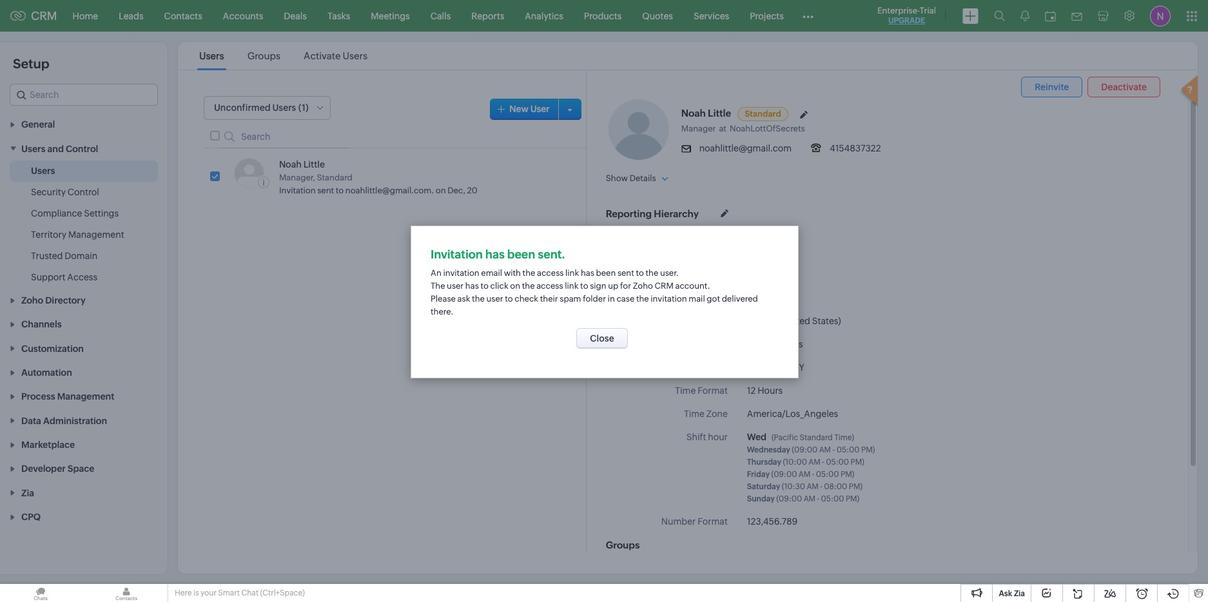Task type: vqa. For each thing, say whether or not it's contained in the screenshot.


Task type: describe. For each thing, give the bounding box(es) containing it.
in
[[608, 294, 615, 303]]

am down (10:30
[[804, 494, 816, 504]]

meetings link
[[361, 0, 420, 31]]

(ctrl+space)
[[260, 589, 305, 598]]

show
[[606, 173, 628, 183]]

noahlittle@gmail.com
[[699, 143, 792, 153]]

saturday
[[747, 482, 780, 491]]

unconfirmed users (1)
[[214, 103, 309, 113]]

wed (pacific standard time) wednesday (09:00 am - 05:00 pm) thursday (10:00 am - 05:00 pm) friday (09:00 am - 05:00 pm) saturday (10:30 am - 08:00 pm) sunday (09:00 am - 05:00 pm)
[[747, 432, 875, 504]]

noahlittle@gmail.com.
[[345, 185, 434, 195]]

(united
[[780, 316, 810, 326]]

1 horizontal spatial invitation
[[431, 247, 483, 261]]

ask zia
[[999, 589, 1025, 598]]

check
[[515, 294, 538, 303]]

1 vertical spatial (09:00
[[771, 470, 797, 479]]

subordinates
[[672, 259, 728, 269]]

security
[[31, 187, 66, 197]]

create menu image
[[963, 8, 979, 24]]

deals
[[284, 11, 307, 21]]

to up the zoho
[[636, 268, 644, 278]]

english (united states)
[[747, 316, 841, 326]]

control inside "region"
[[68, 187, 99, 197]]

on inside an invitation email with the access link has been sent to the user. the user has to click on the access link to sign up for zoho crm account. please ask the user to check their spam folder in case the invitation mail got delivered there.
[[510, 281, 520, 290]]

profile image
[[1150, 5, 1171, 26]]

services
[[694, 11, 729, 21]]

4154837322
[[830, 143, 881, 153]]

(10:30
[[782, 482, 805, 491]]

compliance
[[31, 208, 82, 218]]

trial
[[920, 6, 936, 15]]

management
[[68, 229, 124, 240]]

mails image
[[1071, 13, 1082, 20]]

united states
[[747, 339, 803, 349]]

little for noah little
[[708, 108, 731, 119]]

manager at noahlottofsecrets
[[681, 124, 805, 133]]

activate users link
[[302, 50, 370, 61]]

list containing users
[[188, 42, 379, 70]]

0 vertical spatial invitation
[[443, 268, 479, 278]]

chats image
[[0, 584, 81, 602]]

groups inside list
[[247, 50, 280, 61]]

friday
[[747, 470, 770, 479]]

standard inside noah little manager, standard invitation sent to noahlittle@gmail.com. on dec, 20
[[317, 173, 353, 182]]

2 vertical spatial (09:00
[[776, 494, 802, 504]]

enterprise-trial upgrade
[[877, 6, 936, 25]]

projects
[[750, 11, 784, 21]]

setup
[[13, 56, 49, 71]]

0 vertical spatial (09:00
[[792, 445, 818, 455]]

new user button
[[490, 98, 563, 120]]

d,
[[773, 362, 781, 373]]

users right activate
[[343, 50, 368, 61]]

click
[[490, 281, 508, 290]]

active image
[[256, 175, 271, 191]]

delivered
[[722, 294, 758, 303]]

0 vertical spatial link
[[565, 268, 579, 278]]

am right '(10:00'
[[809, 458, 820, 467]]

am right (10:30
[[807, 482, 819, 491]]

users and control button
[[0, 136, 168, 160]]

new
[[510, 103, 529, 114]]

12 hours
[[747, 386, 783, 396]]

the down the zoho
[[636, 294, 649, 303]]

quotes link
[[632, 0, 683, 31]]

shift hour
[[686, 432, 728, 442]]

hour
[[708, 432, 728, 442]]

unconfirmed
[[214, 103, 271, 113]]

chat
[[241, 589, 259, 598]]

thursday
[[747, 458, 781, 467]]

reporting
[[606, 208, 652, 219]]

yyyy
[[783, 362, 804, 373]]

invitation inside noah little manager, standard invitation sent to noahlittle@gmail.com. on dec, 20
[[279, 185, 316, 195]]

contacts
[[164, 11, 202, 21]]

wed
[[747, 432, 767, 442]]

shift
[[686, 432, 706, 442]]

to down click
[[505, 294, 513, 303]]

show details
[[606, 173, 656, 183]]

and
[[47, 144, 64, 154]]

for
[[620, 281, 631, 290]]

been inside an invitation email with the access link has been sent to the user. the user has to click on the access link to sign up for zoho crm account. please ask the user to check their spam folder in case the invitation mail got delivered there.
[[596, 268, 616, 278]]

trusted
[[31, 251, 63, 261]]

the right "with"
[[523, 268, 535, 278]]

crm inside an invitation email with the access link has been sent to the user. the user has to click on the access link to sign up for zoho crm account. please ask the user to check their spam folder in case the invitation mail got delivered there.
[[655, 281, 674, 290]]

invitation has been sent.
[[431, 247, 565, 261]]

united
[[747, 339, 775, 349]]

123,456.789
[[747, 516, 798, 527]]

manager,
[[279, 173, 315, 182]]

territory management link
[[31, 228, 124, 241]]

noah little
[[681, 108, 731, 119]]

got
[[707, 294, 720, 303]]

account.
[[675, 281, 710, 290]]

on inside noah little manager, standard invitation sent to noahlittle@gmail.com. on dec, 20
[[436, 185, 446, 195]]

support
[[31, 272, 65, 282]]

reporting hierarchy
[[606, 208, 699, 219]]

spam
[[560, 294, 581, 303]]

(pacific
[[772, 433, 798, 442]]

time for time format
[[675, 386, 696, 396]]

trusted domain link
[[31, 249, 97, 262]]

to down email
[[481, 281, 489, 290]]

home
[[73, 11, 98, 21]]

there.
[[431, 307, 454, 316]]

the up the zoho
[[646, 268, 658, 278]]

profile element
[[1142, 0, 1179, 31]]

mmm d, yyyy
[[747, 362, 804, 373]]

am up "08:00"
[[819, 445, 831, 455]]

standard link
[[738, 107, 788, 121]]

create menu element
[[955, 0, 986, 31]]

settings
[[84, 208, 119, 218]]

1 vertical spatial invitation
[[651, 294, 687, 303]]

not confirmed image
[[256, 175, 271, 191]]

calls link
[[420, 0, 461, 31]]

meetings
[[371, 11, 410, 21]]

2 horizontal spatial has
[[581, 268, 594, 278]]

home link
[[62, 0, 108, 31]]

crm link
[[10, 9, 57, 23]]

1 vertical spatial groups
[[606, 540, 640, 551]]

dec,
[[448, 185, 465, 195]]

contacts image
[[86, 584, 167, 602]]

new user
[[510, 103, 550, 114]]

noah little manager, standard invitation sent to noahlittle@gmail.com. on dec, 20
[[279, 159, 477, 195]]

time format
[[675, 386, 728, 396]]

manager link
[[681, 124, 719, 133]]

territory management
[[31, 229, 124, 240]]

quotes
[[642, 11, 673, 21]]

users down contacts link
[[199, 50, 224, 61]]



Task type: locate. For each thing, give the bounding box(es) containing it.
zone
[[706, 409, 728, 419]]

1 vertical spatial has
[[581, 268, 594, 278]]

support access link
[[31, 271, 97, 283]]

user down click
[[486, 294, 503, 303]]

2 format from the top
[[698, 516, 728, 527]]

users link for groups link on the top
[[197, 50, 226, 61]]

time for time zone
[[684, 409, 705, 419]]

0 horizontal spatial sent
[[317, 185, 334, 195]]

to inside noah little manager, standard invitation sent to noahlittle@gmail.com. on dec, 20
[[336, 185, 344, 195]]

invitation down manager,
[[279, 185, 316, 195]]

groups link
[[245, 50, 282, 61]]

crm left home at the left of the page
[[31, 9, 57, 23]]

1 horizontal spatial sent
[[618, 268, 634, 278]]

users link up "security"
[[31, 164, 55, 177]]

mails element
[[1064, 1, 1090, 31]]

format right number at the right of page
[[698, 516, 728, 527]]

0 vertical spatial invitation
[[279, 185, 316, 195]]

ask
[[457, 294, 470, 303]]

users
[[199, 50, 224, 61], [343, 50, 368, 61], [21, 144, 45, 154], [31, 165, 55, 176]]

users link down contacts link
[[197, 50, 226, 61]]

little up the at
[[708, 108, 731, 119]]

0 vertical spatial users link
[[197, 50, 226, 61]]

1 horizontal spatial been
[[596, 268, 616, 278]]

0 horizontal spatial standard
[[317, 173, 353, 182]]

to left noahlittle@gmail.com. at left top
[[336, 185, 344, 195]]

1 vertical spatial sent
[[618, 268, 634, 278]]

0 vertical spatial has
[[485, 247, 505, 261]]

am
[[819, 445, 831, 455], [809, 458, 820, 467], [799, 470, 810, 479], [807, 482, 819, 491], [804, 494, 816, 504]]

smart
[[218, 589, 240, 598]]

noah inside noah little manager, standard invitation sent to noahlittle@gmail.com. on dec, 20
[[279, 159, 302, 170]]

user up ask
[[447, 281, 464, 290]]

0 horizontal spatial been
[[507, 247, 535, 261]]

sent inside an invitation email with the access link has been sent to the user. the user has to click on the access link to sign up for zoho crm account. please ask the user to check their spam folder in case the invitation mail got delivered there.
[[618, 268, 634, 278]]

invitation down user.
[[651, 294, 687, 303]]

list
[[188, 42, 379, 70]]

-
[[833, 445, 835, 455], [822, 458, 824, 467], [812, 470, 814, 479], [820, 482, 823, 491], [817, 494, 820, 504]]

access
[[537, 268, 564, 278], [536, 281, 563, 290]]

format for number format
[[698, 516, 728, 527]]

1 horizontal spatial noah
[[681, 108, 706, 119]]

1 format from the top
[[698, 386, 728, 396]]

1 horizontal spatial little
[[708, 108, 731, 119]]

projects link
[[740, 0, 794, 31]]

0 horizontal spatial user
[[447, 281, 464, 290]]

standard inside "link"
[[745, 109, 781, 119]]

0 vertical spatial groups
[[247, 50, 280, 61]]

2 vertical spatial standard
[[800, 433, 833, 442]]

users left and
[[21, 144, 45, 154]]

standard inside wed (pacific standard time) wednesday (09:00 am - 05:00 pm) thursday (10:00 am - 05:00 pm) friday (09:00 am - 05:00 pm) saturday (10:30 am - 08:00 pm) sunday (09:00 am - 05:00 pm)
[[800, 433, 833, 442]]

users link
[[197, 50, 226, 61], [31, 164, 55, 177]]

calendar image
[[1045, 11, 1056, 21]]

an invitation email with the access link has been sent to the user. the user has to click on the access link to sign up for zoho crm account. please ask the user to check their spam folder in case the invitation mail got delivered there.
[[431, 268, 758, 316]]

users link for security control link
[[31, 164, 55, 177]]

(09:00 up '(10:00'
[[792, 445, 818, 455]]

at
[[719, 124, 727, 133]]

0 horizontal spatial on
[[436, 185, 446, 195]]

0 vertical spatial standard
[[745, 109, 781, 119]]

zoho
[[633, 281, 653, 290]]

details
[[630, 173, 656, 183]]

1 vertical spatial little
[[303, 159, 325, 170]]

05:00
[[837, 445, 860, 455], [826, 458, 849, 467], [816, 470, 839, 479], [821, 494, 844, 504]]

None button
[[1021, 77, 1083, 97], [1088, 77, 1160, 97], [577, 328, 628, 348], [1021, 77, 1083, 97], [1088, 77, 1160, 97], [577, 328, 628, 348]]

0 horizontal spatial users link
[[31, 164, 55, 177]]

2 access from the top
[[536, 281, 563, 290]]

0 vertical spatial user
[[447, 281, 464, 290]]

reports
[[471, 11, 504, 21]]

format for time format
[[698, 386, 728, 396]]

been up "with"
[[507, 247, 535, 261]]

standard up noahlottofsecrets
[[745, 109, 781, 119]]

zia
[[1014, 589, 1025, 598]]

access up their
[[536, 281, 563, 290]]

0 vertical spatial sent
[[317, 185, 334, 195]]

on down "with"
[[510, 281, 520, 290]]

Search text field
[[221, 125, 350, 148]]

1 horizontal spatial invitation
[[651, 294, 687, 303]]

1 vertical spatial invitation
[[431, 247, 483, 261]]

noah up the manager
[[681, 108, 706, 119]]

0 horizontal spatial crm
[[31, 9, 57, 23]]

1 vertical spatial user
[[486, 294, 503, 303]]

groups
[[247, 50, 280, 61], [606, 540, 640, 551]]

1 horizontal spatial on
[[510, 281, 520, 290]]

noah for noah little
[[681, 108, 706, 119]]

folder
[[583, 294, 606, 303]]

crm
[[31, 9, 57, 23], [655, 281, 674, 290]]

1 vertical spatial users link
[[31, 164, 55, 177]]

1 vertical spatial time
[[684, 409, 705, 419]]

sent inside noah little manager, standard invitation sent to noahlittle@gmail.com. on dec, 20
[[317, 185, 334, 195]]

0 horizontal spatial noah
[[279, 159, 302, 170]]

1 horizontal spatial user
[[486, 294, 503, 303]]

please
[[431, 294, 456, 303]]

am down '(10:00'
[[799, 470, 810, 479]]

1 horizontal spatial users link
[[197, 50, 226, 61]]

users up "security"
[[31, 165, 55, 176]]

security control link
[[31, 185, 99, 198]]

1 vertical spatial on
[[510, 281, 520, 290]]

user
[[530, 103, 550, 114]]

format up zone
[[698, 386, 728, 396]]

08:00
[[824, 482, 847, 491]]

1 vertical spatial noah
[[279, 159, 302, 170]]

0 vertical spatial on
[[436, 185, 446, 195]]

accounts
[[223, 11, 263, 21]]

(09:00
[[792, 445, 818, 455], [771, 470, 797, 479], [776, 494, 802, 504]]

20
[[467, 185, 477, 195]]

1 horizontal spatial crm
[[655, 281, 674, 290]]

wednesday
[[747, 445, 790, 455]]

1 access from the top
[[537, 268, 564, 278]]

calls
[[430, 11, 451, 21]]

signals element
[[1013, 0, 1037, 32]]

on left dec,
[[436, 185, 446, 195]]

invitation up an
[[431, 247, 483, 261]]

users inside "region"
[[31, 165, 55, 176]]

1 vertical spatial been
[[596, 268, 616, 278]]

2 horizontal spatial standard
[[800, 433, 833, 442]]

1 vertical spatial access
[[536, 281, 563, 290]]

0 vertical spatial noah
[[681, 108, 706, 119]]

english
[[747, 316, 778, 326]]

users inside dropdown button
[[21, 144, 45, 154]]

0 vertical spatial control
[[66, 144, 98, 154]]

has up email
[[485, 247, 505, 261]]

sign
[[590, 281, 606, 290]]

control up compliance settings link
[[68, 187, 99, 197]]

has up sign
[[581, 268, 594, 278]]

locale information
[[606, 289, 693, 299]]

sent.
[[538, 247, 565, 261]]

the right ask
[[472, 294, 485, 303]]

little up manager,
[[303, 159, 325, 170]]

to
[[336, 185, 344, 195], [636, 268, 644, 278], [481, 281, 489, 290], [580, 281, 588, 290], [505, 294, 513, 303]]

sent right active icon
[[317, 185, 334, 195]]

products
[[584, 11, 622, 21]]

1 vertical spatial standard
[[317, 173, 353, 182]]

hours
[[758, 386, 783, 396]]

the up check at the left
[[522, 281, 535, 290]]

noah for noah little manager, standard invitation sent to noahlittle@gmail.com. on dec, 20
[[279, 159, 302, 170]]

standard left the time) at right bottom
[[800, 433, 833, 442]]

to left sign
[[580, 281, 588, 290]]

1 vertical spatial crm
[[655, 281, 674, 290]]

sent up for
[[618, 268, 634, 278]]

analytics link
[[515, 0, 574, 31]]

your
[[201, 589, 217, 598]]

deals link
[[274, 0, 317, 31]]

has up ask
[[465, 281, 479, 290]]

2 vertical spatial has
[[465, 281, 479, 290]]

0 vertical spatial access
[[537, 268, 564, 278]]

0 vertical spatial format
[[698, 386, 728, 396]]

number format
[[661, 516, 728, 527]]

0 vertical spatial crm
[[31, 9, 57, 23]]

mail
[[689, 294, 705, 303]]

is
[[193, 589, 199, 598]]

little
[[708, 108, 731, 119], [303, 159, 325, 170]]

territory
[[31, 229, 66, 240]]

crm down user.
[[655, 281, 674, 290]]

0 horizontal spatial groups
[[247, 50, 280, 61]]

1 horizontal spatial groups
[[606, 540, 640, 551]]

noahlottofsecrets link
[[730, 124, 808, 133]]

0 horizontal spatial has
[[465, 281, 479, 290]]

on
[[436, 185, 446, 195], [510, 281, 520, 290]]

invitation
[[279, 185, 316, 195], [431, 247, 483, 261]]

1 vertical spatial control
[[68, 187, 99, 197]]

signals image
[[1021, 10, 1030, 21]]

1 vertical spatial link
[[565, 281, 579, 290]]

time zone
[[684, 409, 728, 419]]

tasks link
[[317, 0, 361, 31]]

users (1)
[[272, 103, 309, 113]]

0 horizontal spatial invitation
[[279, 185, 316, 195]]

here
[[175, 589, 192, 598]]

invitation right an
[[443, 268, 479, 278]]

0 horizontal spatial little
[[303, 159, 325, 170]]

time up time zone
[[675, 386, 696, 396]]

number
[[661, 516, 696, 527]]

little for noah little manager, standard invitation sent to noahlittle@gmail.com. on dec, 20
[[303, 159, 325, 170]]

sunday
[[747, 494, 775, 504]]

control right and
[[66, 144, 98, 154]]

ask
[[999, 589, 1012, 598]]

up
[[608, 281, 618, 290]]

upgrade
[[888, 16, 925, 25]]

1 horizontal spatial has
[[485, 247, 505, 261]]

been up up
[[596, 268, 616, 278]]

been
[[507, 247, 535, 261], [596, 268, 616, 278]]

(09:00 down (10:30
[[776, 494, 802, 504]]

analytics
[[525, 11, 563, 21]]

access down "sent."
[[537, 268, 564, 278]]

standard right manager,
[[317, 173, 353, 182]]

users and control region
[[0, 160, 168, 288]]

time left zone
[[684, 409, 705, 419]]

activate users
[[304, 50, 368, 61]]

here is your smart chat (ctrl+space)
[[175, 589, 305, 598]]

(09:00 up (10:30
[[771, 470, 797, 479]]

email
[[481, 268, 502, 278]]

0 vertical spatial little
[[708, 108, 731, 119]]

time)
[[834, 433, 854, 442]]

0 vertical spatial time
[[675, 386, 696, 396]]

1 horizontal spatial standard
[[745, 109, 781, 119]]

0 vertical spatial been
[[507, 247, 535, 261]]

accounts link
[[213, 0, 274, 31]]

little inside noah little manager, standard invitation sent to noahlittle@gmail.com. on dec, 20
[[303, 159, 325, 170]]

0 horizontal spatial invitation
[[443, 268, 479, 278]]

noah up manager,
[[279, 159, 302, 170]]

1 vertical spatial format
[[698, 516, 728, 527]]

domain
[[65, 251, 97, 261]]

control inside dropdown button
[[66, 144, 98, 154]]

activate
[[304, 50, 341, 61]]



